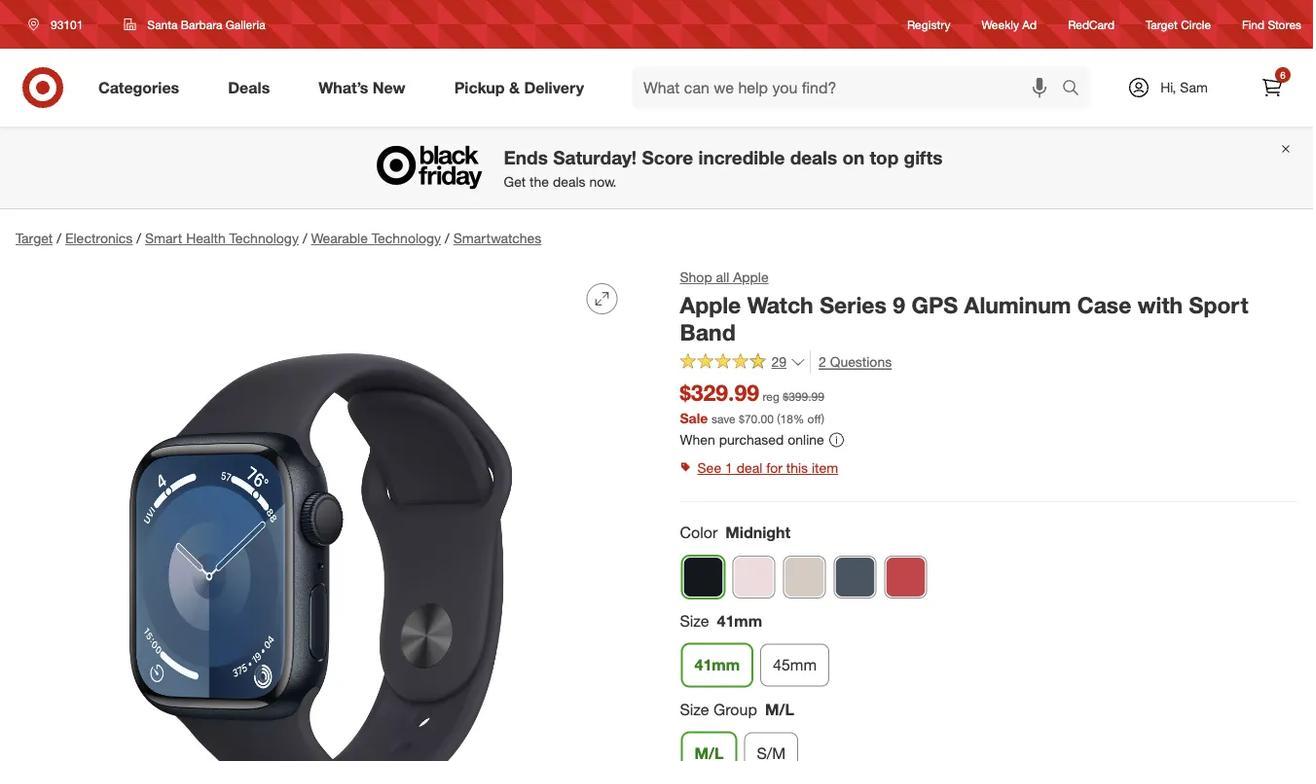 Task type: locate. For each thing, give the bounding box(es) containing it.
target circle link
[[1146, 16, 1211, 33]]

2 technology from the left
[[372, 230, 441, 247]]

29
[[772, 353, 787, 370]]

what's
[[319, 78, 368, 97]]

29 link
[[680, 351, 806, 375]]

1 vertical spatial deals
[[553, 173, 586, 190]]

4 / from the left
[[445, 230, 450, 247]]

0 vertical spatial group
[[678, 610, 1298, 695]]

what's new link
[[302, 66, 430, 109]]

color
[[680, 523, 718, 542]]

1 group from the top
[[678, 610, 1298, 695]]

search button
[[1053, 66, 1100, 113]]

this
[[786, 460, 808, 477]]

(
[[777, 412, 780, 427]]

deals
[[790, 146, 837, 168], [553, 173, 586, 190]]

apple up band
[[680, 291, 741, 318]]

watch
[[747, 291, 814, 318]]

the
[[530, 173, 549, 190]]

2 questions
[[819, 353, 892, 370]]

1 horizontal spatial target
[[1146, 17, 1178, 32]]

aluminum
[[964, 291, 1071, 318]]

circle
[[1181, 17, 1211, 32]]

group
[[678, 610, 1298, 695], [678, 699, 1298, 761]]

1 vertical spatial size
[[680, 700, 709, 719]]

ends
[[504, 146, 548, 168]]

deals right the on the left top of the page
[[553, 173, 586, 190]]

93101 button
[[16, 7, 104, 42]]

see
[[698, 460, 722, 477]]

case
[[1078, 291, 1132, 318]]

sale
[[680, 410, 708, 427]]

41mm down pink image
[[717, 612, 762, 631]]

What can we help you find? suggestions appear below search field
[[632, 66, 1067, 109]]

45mm link
[[760, 644, 830, 687]]

target for target circle
[[1146, 17, 1178, 32]]

size left group
[[680, 700, 709, 719]]

41mm
[[717, 612, 762, 631], [695, 656, 740, 675]]

/ left smart
[[137, 230, 141, 247]]

smart
[[145, 230, 182, 247]]

starlight image
[[784, 557, 825, 598]]

reg
[[763, 389, 780, 404]]

apple watch series 9 gps aluminum case with sport band, 1 of 10 image
[[16, 268, 633, 761]]

find stores link
[[1242, 16, 1302, 33]]

18
[[780, 412, 793, 427]]

1 horizontal spatial technology
[[372, 230, 441, 247]]

technology right health
[[229, 230, 299, 247]]

apple right all
[[733, 269, 769, 286]]

group
[[714, 700, 757, 719]]

1 vertical spatial target
[[16, 230, 53, 247]]

band
[[680, 319, 736, 346]]

all
[[716, 269, 730, 286]]

size group m/l
[[680, 700, 794, 719]]

technology right wearable
[[372, 230, 441, 247]]

galleria
[[226, 17, 265, 32]]

now.
[[589, 173, 617, 190]]

/ left wearable
[[303, 230, 307, 247]]

get
[[504, 173, 526, 190]]

0 vertical spatial size
[[680, 612, 709, 631]]

registry link
[[907, 16, 951, 33]]

/
[[57, 230, 61, 247], [137, 230, 141, 247], [303, 230, 307, 247], [445, 230, 450, 247]]

for
[[766, 460, 783, 477]]

9
[[893, 291, 906, 318]]

0 horizontal spatial deals
[[553, 173, 586, 190]]

41mm down size 41mm
[[695, 656, 740, 675]]

smartwatches link
[[453, 230, 542, 247]]

1 size from the top
[[680, 612, 709, 631]]

series
[[820, 291, 887, 318]]

online
[[788, 431, 824, 449]]

2
[[819, 353, 826, 370]]

apple
[[733, 269, 769, 286], [680, 291, 741, 318]]

0 vertical spatial target
[[1146, 17, 1178, 32]]

0 horizontal spatial target
[[16, 230, 53, 247]]

shop
[[680, 269, 712, 286]]

wearable technology link
[[311, 230, 441, 247]]

/ left 'smartwatches' link
[[445, 230, 450, 247]]

target
[[1146, 17, 1178, 32], [16, 230, 53, 247]]

silver image
[[835, 557, 876, 598]]

size down the midnight "icon"
[[680, 612, 709, 631]]

gps
[[912, 291, 958, 318]]

registry
[[907, 17, 951, 32]]

deals left on
[[790, 146, 837, 168]]

deals
[[228, 78, 270, 97]]

santa barbara galleria button
[[111, 7, 278, 42]]

midnight image
[[683, 557, 724, 598]]

&
[[509, 78, 520, 97]]

weekly
[[982, 17, 1019, 32]]

2 size from the top
[[680, 700, 709, 719]]

2 / from the left
[[137, 230, 141, 247]]

/ right target "link"
[[57, 230, 61, 247]]

0 horizontal spatial technology
[[229, 230, 299, 247]]

delivery
[[524, 78, 584, 97]]

group containing size
[[678, 610, 1298, 695]]

1 vertical spatial 41mm
[[695, 656, 740, 675]]

1 horizontal spatial deals
[[790, 146, 837, 168]]

technology
[[229, 230, 299, 247], [372, 230, 441, 247]]

off
[[808, 412, 822, 427]]

santa
[[147, 17, 178, 32]]

1 vertical spatial group
[[678, 699, 1298, 761]]

target left circle
[[1146, 17, 1178, 32]]

3 / from the left
[[303, 230, 307, 247]]

target left electronics
[[16, 230, 53, 247]]

group containing size group
[[678, 699, 1298, 761]]

m/l
[[765, 700, 794, 719]]

2 group from the top
[[678, 699, 1298, 761]]



Task type: vqa. For each thing, say whether or not it's contained in the screenshot.
6.5'
no



Task type: describe. For each thing, give the bounding box(es) containing it.
find
[[1242, 17, 1265, 32]]

target for target / electronics / smart health technology / wearable technology / smartwatches
[[16, 230, 53, 247]]

weekly ad link
[[982, 16, 1037, 33]]

new
[[373, 78, 406, 97]]

70.00
[[745, 412, 774, 427]]

size for size group
[[680, 700, 709, 719]]

6 link
[[1251, 66, 1294, 109]]

41mm link
[[682, 644, 753, 687]]

93101
[[51, 17, 83, 32]]

target / electronics / smart health technology / wearable technology / smartwatches
[[16, 230, 542, 247]]

pickup
[[454, 78, 505, 97]]

$329.99
[[680, 379, 759, 406]]

redcard link
[[1068, 16, 1115, 33]]

target link
[[16, 230, 53, 247]]

stores
[[1268, 17, 1302, 32]]

find stores
[[1242, 17, 1302, 32]]

redcard
[[1068, 17, 1115, 32]]

0 vertical spatial apple
[[733, 269, 769, 286]]

purchased
[[719, 431, 784, 449]]

when purchased online
[[680, 431, 824, 449]]

questions
[[830, 353, 892, 370]]

with
[[1138, 291, 1183, 318]]

1
[[725, 460, 733, 477]]

see 1 deal for this item link
[[680, 455, 1298, 482]]

incredible
[[699, 146, 785, 168]]

color midnight
[[680, 523, 791, 542]]

deal
[[737, 460, 763, 477]]

weekly ad
[[982, 17, 1037, 32]]

45mm
[[773, 656, 817, 675]]

pickup & delivery
[[454, 78, 584, 97]]

health
[[186, 230, 226, 247]]

6
[[1281, 69, 1286, 81]]

pink image
[[734, 557, 775, 598]]

electronics
[[65, 230, 133, 247]]

hi, sam
[[1161, 79, 1208, 96]]

%
[[793, 412, 804, 427]]

gifts
[[904, 146, 943, 168]]

1 technology from the left
[[229, 230, 299, 247]]

$329.99 reg $399.99 sale save $ 70.00 ( 18 % off )
[[680, 379, 825, 427]]

item
[[812, 460, 838, 477]]

)
[[822, 412, 825, 427]]

on
[[843, 146, 865, 168]]

(product)red image
[[885, 557, 926, 598]]

top
[[870, 146, 899, 168]]

$399.99
[[783, 389, 825, 404]]

sport
[[1189, 291, 1249, 318]]

size 41mm
[[680, 612, 762, 631]]

0 vertical spatial deals
[[790, 146, 837, 168]]

size for size
[[680, 612, 709, 631]]

midnight
[[726, 523, 791, 542]]

deals link
[[211, 66, 294, 109]]

target circle
[[1146, 17, 1211, 32]]

search
[[1053, 80, 1100, 99]]

wearable
[[311, 230, 368, 247]]

barbara
[[181, 17, 222, 32]]

2 questions link
[[810, 351, 892, 373]]

smartwatches
[[453, 230, 542, 247]]

smart health technology link
[[145, 230, 299, 247]]

1 vertical spatial apple
[[680, 291, 741, 318]]

saturday!
[[553, 146, 637, 168]]

electronics link
[[65, 230, 133, 247]]

what's new
[[319, 78, 406, 97]]

see 1 deal for this item
[[698, 460, 838, 477]]

when
[[680, 431, 715, 449]]

hi,
[[1161, 79, 1177, 96]]

ends saturday! score incredible deals on top gifts get the deals now.
[[504, 146, 943, 190]]

0 vertical spatial 41mm
[[717, 612, 762, 631]]

ad
[[1023, 17, 1037, 32]]

santa barbara galleria
[[147, 17, 265, 32]]

sam
[[1180, 79, 1208, 96]]

categories link
[[82, 66, 204, 109]]

1 / from the left
[[57, 230, 61, 247]]

save
[[712, 412, 736, 427]]

categories
[[98, 78, 179, 97]]

shop all apple apple watch series 9 gps aluminum case with sport band
[[680, 269, 1249, 346]]

pickup & delivery link
[[438, 66, 609, 109]]



